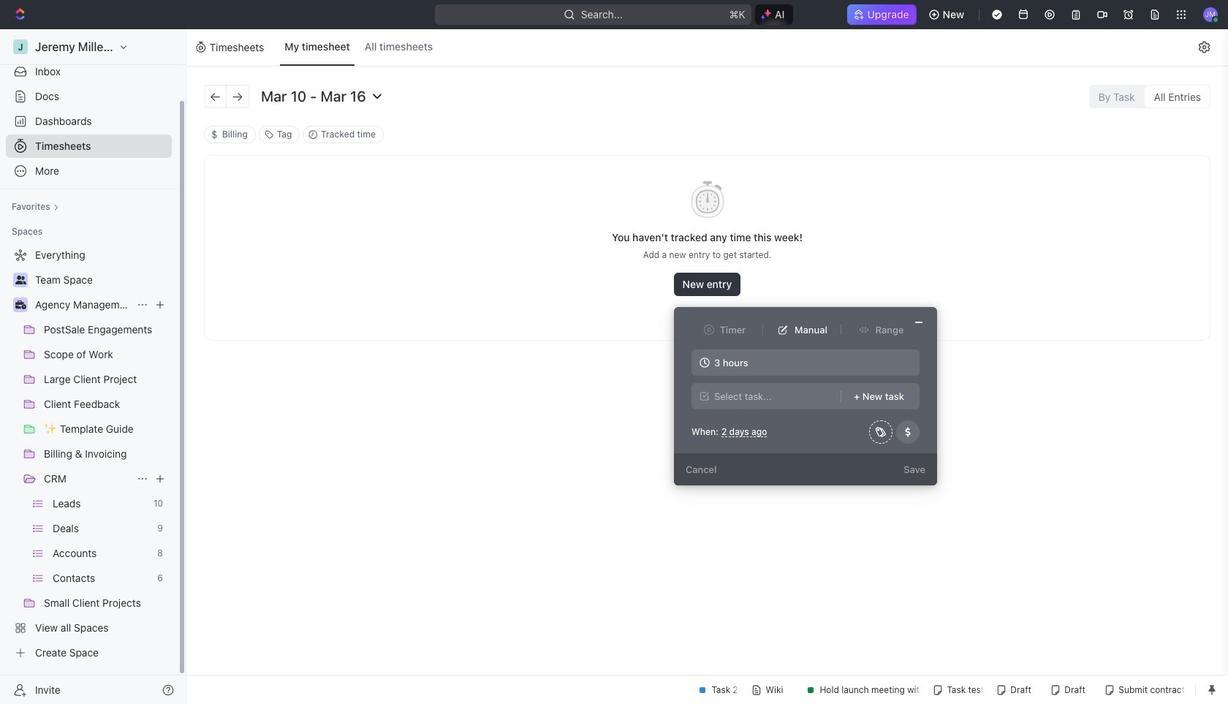 Task type: locate. For each thing, give the bounding box(es) containing it.
tree inside sidebar 'navigation'
[[6, 244, 172, 665]]

tree
[[6, 244, 172, 665]]



Task type: describe. For each thing, give the bounding box(es) containing it.
Enter time e.g. 3 hours 20 mins text field
[[692, 350, 920, 376]]

business time image
[[15, 301, 26, 309]]

sidebar navigation
[[0, 29, 187, 704]]



Task type: vqa. For each thing, say whether or not it's contained in the screenshot.
tree in the Sidebar navigation
yes



